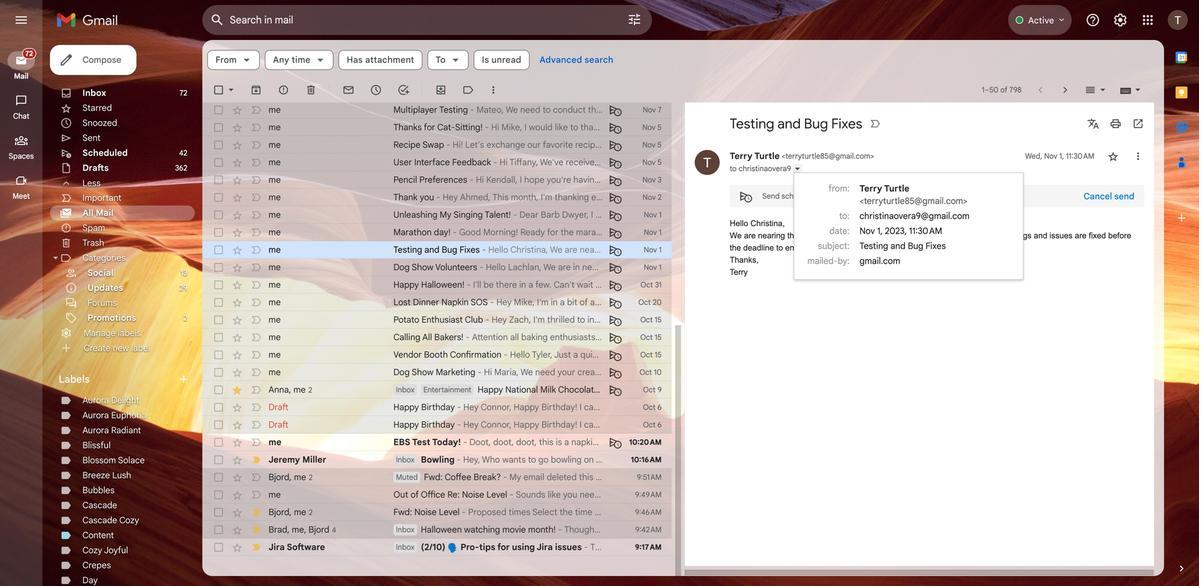 Task type: vqa. For each thing, say whether or not it's contained in the screenshot.
bottom THIS
no



Task type: locate. For each thing, give the bounding box(es) containing it.
1 vertical spatial draft
[[269, 419, 288, 430]]

are left fixed
[[1075, 231, 1087, 240]]

72 up mail heading
[[25, 49, 33, 58]]

1
[[982, 85, 985, 95], [659, 210, 662, 220], [659, 228, 662, 237], [659, 245, 662, 255], [659, 263, 662, 272]]

1 not important switch from the top
[[250, 104, 262, 116]]

1 vertical spatial nov 5
[[643, 140, 662, 150]]

a
[[813, 243, 817, 252], [529, 279, 534, 290]]

1 horizontal spatial for
[[498, 542, 510, 553]]

move to inbox image
[[435, 84, 447, 96]]

nov 5 for -
[[643, 158, 662, 167]]

starred
[[82, 102, 112, 113]]

0 horizontal spatial wed,
[[831, 192, 848, 201]]

ensure down testing
[[786, 243, 811, 252]]

movie
[[503, 524, 526, 535]]

turtle up christinaovera9
[[755, 151, 780, 162]]

birthday
[[421, 402, 455, 413], [421, 419, 455, 430]]

can't up on
[[584, 419, 604, 430]]

None checkbox
[[212, 121, 225, 134], [212, 139, 225, 151], [212, 174, 225, 186], [212, 209, 225, 221], [212, 226, 225, 239], [212, 244, 225, 256], [212, 261, 225, 274], [212, 331, 225, 344], [212, 366, 225, 379], [212, 401, 225, 414], [212, 419, 225, 431], [212, 454, 225, 466], [212, 471, 225, 484], [212, 489, 225, 501], [212, 506, 225, 519], [212, 541, 225, 554], [212, 121, 225, 134], [212, 139, 225, 151], [212, 174, 225, 186], [212, 209, 225, 221], [212, 226, 225, 239], [212, 244, 225, 256], [212, 261, 225, 274], [212, 331, 225, 344], [212, 366, 225, 379], [212, 401, 225, 414], [212, 419, 225, 431], [212, 454, 225, 466], [212, 471, 225, 484], [212, 489, 225, 501], [212, 506, 225, 519], [212, 541, 225, 554]]

me for potato enthusiast club -
[[269, 314, 281, 325]]

multiplayer testing -
[[394, 104, 477, 115]]

bjord , me 2
[[269, 472, 313, 483], [269, 507, 313, 518]]

show down testing and bug fixes -
[[412, 262, 434, 273]]

26 row from the top
[[202, 539, 672, 556]]

me for dog show volunteers -
[[269, 262, 281, 273]]

1 horizontal spatial jira
[[537, 542, 553, 553]]

9:46 am
[[635, 508, 662, 517]]

terry down thanks,
[[730, 267, 748, 277]]

1 draft from the top
[[269, 402, 288, 413]]

hey up hey,
[[464, 419, 479, 430]]

1 vertical spatial later!
[[675, 419, 695, 430]]

thank you -
[[394, 192, 443, 203]]

0 vertical spatial draft
[[269, 402, 288, 413]]

chat
[[13, 112, 29, 121]]

oct 6 up 10:20 am
[[643, 420, 662, 430]]

testing
[[801, 231, 825, 240]]

mark as unread image
[[342, 84, 355, 96]]

search in mail image
[[206, 9, 229, 31]]

1 celebrate from the top
[[635, 402, 673, 413]]

the
[[788, 231, 799, 240], [861, 231, 872, 240], [730, 243, 741, 252]]

birthday! down milk
[[542, 402, 578, 413]]

has scheduled message image for pencil preferences -
[[610, 174, 622, 186]]

2 horizontal spatial fixes
[[926, 241, 946, 252]]

4 not important switch from the top
[[250, 156, 262, 169]]

for left cat- on the left of page
[[424, 122, 435, 133]]

1 aurora from the top
[[82, 395, 109, 406]]

wait for 19th 'not important' switch from the top
[[606, 419, 623, 430]]

meet heading
[[0, 191, 42, 201]]

10 not important switch from the top
[[250, 261, 262, 274]]

3 5 from the top
[[658, 158, 662, 167]]

and inside the hello christina, we are nearing the testing phase of the game. please ensure that all identified bugs and issues are fixed before the deadline to ensure a smooth gameplay experience. thanks, terry
[[1034, 231, 1048, 240]]

celebrate for 18th 'not important' switch
[[635, 402, 673, 413]]

1 has scheduled message image from the top
[[610, 156, 622, 169]]

me for lost dinner napkin sos -
[[269, 297, 281, 308]]

0 horizontal spatial the
[[730, 243, 741, 252]]

bakers!
[[435, 332, 464, 343]]

- down 'club'
[[466, 332, 470, 343]]

create new label link
[[84, 343, 150, 354]]

later! for 18th 'not important' switch
[[675, 402, 695, 413]]

mail heading
[[0, 71, 42, 81]]

2 vertical spatial you
[[714, 419, 729, 430]]

0 horizontal spatial jira
[[269, 542, 285, 553]]

1 5 from the top
[[658, 123, 662, 132]]

1 vertical spatial oct 6
[[643, 420, 662, 430]]

has scheduled message image for user interface feedback -
[[610, 156, 622, 169]]

terry turtle < terryturtle85@gmail.com > up the show details icon
[[730, 151, 875, 162]]

me for out of office re: noise level -
[[269, 489, 281, 500]]

15 for potato enthusiast club -
[[655, 315, 662, 325]]

1 are from the left
[[744, 231, 756, 240]]

birthday!
[[542, 402, 578, 413], [542, 419, 578, 430]]

the left testing
[[788, 231, 799, 240]]

dog down vendor at the bottom left
[[394, 367, 410, 378]]

1 vertical spatial 5
[[658, 140, 662, 150]]

the down 'we' at the right of the page
[[730, 243, 741, 252]]

11:30 am for 2023,
[[910, 226, 943, 237]]

1 vertical spatial terryturtle85@gmail.com
[[864, 196, 964, 207]]

row up hey,
[[202, 416, 753, 434]]

0 vertical spatial turtle
[[755, 151, 780, 162]]

1 hey from the top
[[464, 402, 479, 413]]

1 vertical spatial cozy
[[82, 545, 102, 556]]

72 up 42
[[180, 88, 187, 98]]

🗣️ image
[[448, 543, 458, 553]]

birthday! for 19th 'not important' switch from the top
[[542, 419, 578, 430]]

2 15 from the top
[[655, 333, 662, 342]]

0 vertical spatial 11:30 am
[[1067, 152, 1095, 161]]

nov for multiplayer testing -
[[643, 105, 656, 115]]

office
[[421, 489, 445, 500]]

0 vertical spatial happy birthday - hey connor, happy birthday! i can't wait to celebrate later! see you soon!
[[394, 402, 753, 413]]

0 horizontal spatial for
[[424, 122, 435, 133]]

me for ebs test today! -
[[269, 437, 282, 448]]

2 connor, from the top
[[481, 419, 512, 430]]

enthusiast
[[422, 314, 463, 325]]

row down halloween
[[202, 539, 672, 556]]

0 vertical spatial >
[[871, 152, 875, 161]]

13
[[181, 268, 187, 278]]

2 happy birthday - hey connor, happy birthday! i can't wait to celebrate later! see you soon! from the top
[[394, 419, 753, 430]]

9 not important switch from the top
[[250, 244, 262, 256]]

break?
[[474, 472, 501, 483]]

cascade down bubbles
[[82, 500, 117, 511]]

2 vertical spatial aurora
[[82, 425, 109, 436]]

0 vertical spatial show
[[412, 262, 434, 273]]

2 birthday from the top
[[421, 419, 455, 430]]

0 vertical spatial ensure
[[926, 231, 951, 240]]

, for fwd: coffee break?
[[290, 472, 292, 483]]

testing and bug fixes -
[[394, 244, 489, 255]]

sent link
[[82, 132, 101, 143]]

see for 18th 'not important' switch
[[697, 402, 712, 413]]

for
[[424, 122, 435, 133], [819, 192, 829, 201], [498, 542, 510, 553]]

cozy joyful link
[[82, 545, 128, 556]]

0 vertical spatial birthday!
[[542, 402, 578, 413]]

1 vertical spatial for
[[819, 192, 829, 201]]

has scheduled message image
[[610, 156, 622, 169], [610, 174, 622, 186], [610, 191, 622, 204], [610, 209, 622, 221], [610, 226, 622, 239], [610, 314, 622, 326], [610, 331, 622, 344], [610, 349, 622, 361], [610, 366, 622, 379]]

10:20 am
[[629, 438, 662, 447]]

1 horizontal spatial mail
[[96, 207, 114, 218]]

0 horizontal spatial bug
[[442, 244, 458, 255]]

row up day!
[[202, 206, 672, 224]]

1 vertical spatial terry turtle < terryturtle85@gmail.com >
[[860, 183, 968, 207]]

4 has scheduled message image from the top
[[610, 244, 622, 256]]

row up interface on the left top of page
[[202, 136, 672, 154]]

19 row from the top
[[202, 416, 753, 434]]

nov 1
[[644, 210, 662, 220], [644, 228, 662, 237], [644, 245, 662, 255], [644, 263, 662, 272]]

1 vertical spatial wed,
[[831, 192, 848, 201]]

nov for marathon day! -
[[644, 228, 657, 237]]

0 vertical spatial birthday
[[421, 402, 455, 413]]

all mail
[[82, 207, 114, 218]]

cozy up joyful
[[119, 515, 139, 526]]

cozy joyful
[[82, 545, 128, 556]]

terryturtle85@gmail.com up christinaovera9@gmail.com
[[864, 196, 964, 207]]

bjord left 4
[[309, 524, 330, 535]]

1 vertical spatial oct 15
[[641, 333, 662, 342]]

1 vertical spatial noise
[[415, 507, 437, 518]]

1 horizontal spatial wed,
[[1026, 152, 1043, 161]]

aurora radiant link
[[82, 425, 141, 436]]

has scheduled message image for happy halloween! - i'll be there in a few. can't wait to see your costumes!
[[610, 279, 622, 291]]

birthday up ebs test today! -
[[421, 419, 455, 430]]

0 vertical spatial all
[[82, 207, 94, 218]]

- down confirmation on the bottom of page
[[478, 367, 482, 378]]

wait for 18th 'not important' switch
[[606, 402, 623, 413]]

meet
[[13, 192, 30, 201]]

- right sos
[[490, 297, 494, 308]]

nov 2
[[643, 193, 662, 202]]

0 horizontal spatial a
[[529, 279, 534, 290]]

1 jira from the left
[[269, 542, 285, 553]]

soon!
[[731, 402, 753, 413], [731, 419, 753, 430]]

row down today!
[[202, 451, 682, 469]]

6 has scheduled message image from the top
[[610, 279, 622, 291]]

to christinaovera9
[[730, 164, 792, 173]]

17 row from the top
[[202, 381, 672, 399]]

bowling
[[551, 454, 582, 465]]

2 vertical spatial terry
[[730, 267, 748, 277]]

oct 15 for vendor booth confirmation -
[[641, 350, 662, 360]]

1 vertical spatial of
[[852, 231, 859, 240]]

phase
[[828, 231, 850, 240]]

nov 1, 2023, 11:30 am
[[860, 226, 943, 237]]

2 see from the top
[[697, 419, 712, 430]]

sitting!
[[455, 122, 483, 133]]

0 vertical spatial issues
[[1050, 231, 1073, 240]]

row down booth at bottom left
[[202, 364, 672, 381]]

row up dog show volunteers - at the top of the page
[[202, 241, 672, 259]]

to inside the hello christina, we are nearing the testing phase of the game. please ensure that all identified bugs and issues are fixed before the deadline to ensure a smooth gameplay experience. thanks, terry
[[777, 243, 783, 252]]

nov for testing and bug fixes -
[[644, 245, 657, 255]]

hey down entertainment
[[464, 402, 479, 413]]

of right 50
[[1001, 85, 1008, 95]]

terryturtle85@gmail.com
[[786, 152, 871, 161], [864, 196, 964, 207]]

wait right can't
[[577, 279, 594, 290]]

you for 19th 'not important' switch from the top
[[714, 419, 729, 430]]

me for multiplayer testing -
[[269, 104, 281, 115]]

for right tips
[[498, 542, 510, 553]]

send
[[763, 192, 780, 201]]

oct 6 down oct 9 at the right of the page
[[643, 403, 662, 412]]

ensure left that
[[926, 231, 951, 240]]

fixes down christinaovera9@gmail.com
[[926, 241, 946, 252]]

1 vertical spatial connor,
[[481, 419, 512, 430]]

mail down 72 link
[[14, 72, 28, 81]]

work?
[[656, 454, 680, 465]]

row up the pencil preferences -
[[202, 154, 672, 171]]

you
[[420, 192, 434, 203], [714, 402, 729, 413], [714, 419, 729, 430]]

2 cascade from the top
[[82, 515, 117, 526]]

row up the enthusiast
[[202, 294, 672, 311]]

1 15 from the top
[[655, 315, 662, 325]]

see
[[697, 402, 712, 413], [697, 419, 712, 430]]

multiplayer
[[394, 104, 438, 115]]

15 row from the top
[[202, 346, 672, 364]]

oct 6 for 18th 'not important' switch
[[643, 403, 662, 412]]

None checkbox
[[212, 84, 225, 96], [212, 104, 225, 116], [212, 156, 225, 169], [212, 191, 225, 204], [212, 279, 225, 291], [212, 296, 225, 309], [212, 314, 225, 326], [212, 349, 225, 361], [212, 384, 225, 396], [212, 436, 225, 449], [212, 524, 225, 536], [212, 84, 225, 96], [212, 104, 225, 116], [212, 156, 225, 169], [212, 191, 225, 204], [212, 279, 225, 291], [212, 296, 225, 309], [212, 314, 225, 326], [212, 349, 225, 361], [212, 384, 225, 396], [212, 436, 225, 449], [212, 524, 225, 536]]

23 row from the top
[[202, 486, 672, 504]]

issues
[[1050, 231, 1073, 240], [555, 542, 582, 553]]

is
[[482, 54, 489, 65]]

testing and bug fixes up terry turtle cell
[[730, 115, 863, 132]]

row up swap
[[202, 119, 672, 136]]

< inside cell
[[860, 196, 864, 207]]

1 vertical spatial fwd:
[[394, 507, 412, 518]]

interface
[[414, 157, 450, 168]]

jeremy miller
[[269, 454, 326, 465]]

row up thanks for cat-sitting! -
[[202, 101, 672, 119]]

- right day!
[[453, 227, 457, 238]]

1 vertical spatial wait
[[606, 402, 623, 413]]

nov 1 for fixes
[[644, 245, 662, 255]]

entertainment
[[424, 385, 472, 395]]

connor, down national
[[481, 402, 512, 413]]

level down the break?
[[487, 489, 508, 500]]

fixes up terry turtle cell
[[832, 115, 863, 132]]

1 birthday! from the top
[[542, 402, 578, 413]]

< for cell containing terry turtle
[[860, 196, 864, 207]]

has scheduled message image for testing and bug fixes -
[[610, 244, 622, 256]]

1 horizontal spatial 1,
[[878, 226, 883, 237]]

row
[[202, 101, 672, 119], [202, 119, 672, 136], [202, 136, 672, 154], [202, 154, 672, 171], [202, 171, 672, 189], [202, 189, 672, 206], [202, 206, 672, 224], [202, 224, 672, 241], [202, 241, 672, 259], [202, 259, 672, 276], [202, 276, 683, 294], [202, 294, 672, 311], [202, 311, 672, 329], [202, 329, 672, 346], [202, 346, 672, 364], [202, 364, 672, 381], [202, 381, 672, 399], [202, 399, 753, 416], [202, 416, 753, 434], [202, 434, 672, 451], [202, 451, 682, 469], [202, 469, 672, 486], [202, 486, 672, 504], [202, 504, 672, 521], [202, 521, 672, 539], [202, 539, 672, 556]]

1 horizontal spatial fwd:
[[424, 472, 443, 483]]

nov 1 for -
[[644, 263, 662, 272]]

row up (2/10)
[[202, 521, 672, 539]]

1 happy birthday - hey connor, happy birthday! i can't wait to celebrate later! see you soon! from the top
[[394, 402, 753, 413]]

cell containing terry turtle
[[860, 183, 968, 207]]

all
[[969, 231, 977, 240]]

cascade down cascade "link"
[[82, 515, 117, 526]]

1 horizontal spatial cozy
[[119, 515, 139, 526]]

noise down office
[[415, 507, 437, 518]]

show details image
[[794, 165, 802, 172]]

2 show from the top
[[412, 367, 434, 378]]

0 vertical spatial connor,
[[481, 402, 512, 413]]

testing and bug fixes main content
[[202, 0, 1165, 576]]

not important switch
[[250, 104, 262, 116], [250, 121, 262, 134], [250, 139, 262, 151], [250, 156, 262, 169], [250, 174, 262, 186], [250, 191, 262, 204], [250, 209, 262, 221], [250, 226, 262, 239], [250, 244, 262, 256], [250, 261, 262, 274], [250, 279, 262, 291], [250, 296, 262, 309], [250, 314, 262, 326], [250, 331, 262, 344], [250, 349, 262, 361], [250, 366, 262, 379], [250, 384, 262, 396], [250, 401, 262, 414], [250, 419, 262, 431], [250, 436, 262, 449]]

2 vertical spatial bjord
[[309, 524, 330, 535]]

5 has scheduled message image from the top
[[610, 261, 622, 274]]

navigation
[[0, 40, 44, 586]]

celebrate for 19th 'not important' switch from the top
[[635, 419, 673, 430]]

row down entertainment
[[202, 399, 753, 416]]

1 vertical spatial birthday!
[[542, 419, 578, 430]]

level down re:
[[439, 507, 460, 518]]

testing up "to christinaovera9"
[[730, 115, 775, 132]]

row up dog show marketing -
[[202, 346, 672, 364]]

inbox
[[82, 87, 106, 98], [396, 385, 415, 395], [396, 455, 415, 465], [396, 525, 415, 535], [396, 543, 415, 552]]

2 not important switch from the top
[[250, 121, 262, 134]]

19 not important switch from the top
[[250, 419, 262, 431]]

3 15 from the top
[[655, 350, 662, 360]]

7 has scheduled message image from the top
[[610, 331, 622, 344]]

2 horizontal spatial 11:30 am
[[1067, 152, 1095, 161]]

1 horizontal spatial of
[[852, 231, 859, 240]]

-
[[470, 104, 475, 115], [485, 122, 489, 133], [447, 139, 451, 150], [494, 157, 498, 168], [470, 174, 474, 185], [437, 192, 441, 203], [513, 209, 517, 220], [453, 227, 457, 238], [482, 244, 486, 255], [480, 262, 484, 273], [467, 279, 471, 290], [490, 297, 494, 308], [486, 314, 490, 325], [466, 332, 470, 343], [504, 349, 508, 360], [478, 367, 482, 378], [457, 402, 461, 413], [457, 419, 461, 430], [463, 437, 467, 448], [457, 454, 461, 465], [503, 472, 507, 483], [510, 489, 514, 500], [462, 507, 466, 518], [558, 524, 562, 535], [582, 542, 591, 553]]

1 vertical spatial level
[[439, 507, 460, 518]]

1, inside cell
[[1060, 152, 1065, 161]]

me for testing and bug fixes -
[[269, 244, 281, 255]]

2 later! from the top
[[675, 419, 695, 430]]

0 vertical spatial 72
[[25, 49, 33, 58]]

today!
[[432, 437, 461, 448]]

20 row from the top
[[202, 434, 672, 451]]

2 inside 'anna , me 2'
[[308, 385, 312, 395]]

2 oct 6 from the top
[[643, 420, 662, 430]]

me for pencil preferences -
[[269, 174, 281, 185]]

drafts
[[82, 162, 109, 173]]

ebs test today! -
[[394, 437, 470, 448]]

< inside terry turtle cell
[[782, 152, 786, 161]]

not starred image
[[1108, 150, 1120, 162]]

3 has scheduled message image from the top
[[610, 191, 622, 204]]

has scheduled message image for thank you -
[[610, 191, 622, 204]]

show down booth at bottom left
[[412, 367, 434, 378]]

11:30 am inside cell
[[1067, 152, 1095, 161]]

2 horizontal spatial bug
[[908, 241, 924, 252]]

2 birthday! from the top
[[542, 419, 578, 430]]

a inside the hello christina, we are nearing the testing phase of the game. please ensure that all identified bugs and issues are fixed before the deadline to ensure a smooth gameplay experience. thanks, terry
[[813, 243, 817, 252]]

2 for fwd: coffee break?
[[309, 473, 313, 482]]

1 later! from the top
[[675, 402, 695, 413]]

2 vertical spatial nov 5
[[643, 158, 662, 167]]

nov for dog show volunteers -
[[644, 263, 657, 272]]

draft for 19th 'not important' switch from the top
[[269, 419, 288, 430]]

0 horizontal spatial <
[[782, 152, 786, 161]]

18 row from the top
[[202, 399, 753, 416]]

1 oct 15 from the top
[[641, 315, 662, 325]]

gmail.com
[[860, 256, 901, 267]]

24 row from the top
[[202, 504, 672, 521]]

0 vertical spatial soon!
[[731, 402, 753, 413]]

i for 18th 'not important' switch
[[580, 402, 582, 413]]

later! for 19th 'not important' switch from the top
[[675, 419, 695, 430]]

updates link
[[87, 282, 123, 293]]

aurora euphoria
[[82, 410, 147, 421]]

0 vertical spatial wait
[[577, 279, 594, 290]]

nov 1 for talent!
[[644, 210, 662, 220]]

0 horizontal spatial ensure
[[786, 243, 811, 252]]

row down the pencil preferences -
[[202, 189, 672, 206]]

10 row from the top
[[202, 259, 672, 276]]

9 row from the top
[[202, 241, 672, 259]]

bug up volunteers
[[442, 244, 458, 255]]

halloween
[[421, 524, 462, 535]]

5 has scheduled message image from the top
[[610, 226, 622, 239]]

0 vertical spatial i
[[580, 402, 582, 413]]

1 horizontal spatial a
[[813, 243, 817, 252]]

5 row from the top
[[202, 171, 672, 189]]

chat heading
[[0, 111, 42, 121]]

row containing brad
[[202, 521, 672, 539]]

fwd: up office
[[424, 472, 443, 483]]

2 has scheduled message image from the top
[[610, 121, 622, 134]]

6 down the 9
[[658, 403, 662, 412]]

0 horizontal spatial 72
[[25, 49, 33, 58]]

issues inside the hello christina, we are nearing the testing phase of the game. please ensure that all identified bugs and issues are fixed before the deadline to ensure a smooth gameplay experience. thanks, terry
[[1050, 231, 1073, 240]]

2 vertical spatial 11:30 am
[[910, 226, 943, 237]]

8 not important switch from the top
[[250, 226, 262, 239]]

2 are from the left
[[1075, 231, 1087, 240]]

2 vertical spatial of
[[411, 489, 419, 500]]

- right talent!
[[513, 209, 517, 220]]

christinaovera9
[[739, 164, 792, 173]]

9 has scheduled message image from the top
[[610, 366, 622, 379]]

1 vertical spatial a
[[529, 279, 534, 290]]

0 vertical spatial bjord , me 2
[[269, 472, 313, 483]]

- down out of office re: noise level -
[[462, 507, 466, 518]]

wed, inside cell
[[1026, 152, 1043, 161]]

1 vertical spatial soon!
[[731, 419, 753, 430]]

all inside testing and bug fixes main content
[[423, 332, 432, 343]]

1 vertical spatial aurora
[[82, 410, 109, 421]]

noise right re:
[[462, 489, 485, 500]]

nov for pencil preferences -
[[643, 175, 656, 185]]

bjord , me 2 for fwd: coffee break?
[[269, 472, 313, 483]]

1 6 from the top
[[658, 403, 662, 412]]

bjord for -
[[269, 507, 290, 518]]

20 not important switch from the top
[[250, 436, 262, 449]]

marathon day! -
[[394, 227, 459, 238]]

2 has scheduled message image from the top
[[610, 174, 622, 186]]

0 vertical spatial terry turtle < terryturtle85@gmail.com >
[[730, 151, 875, 162]]

hey
[[464, 402, 479, 413], [464, 419, 479, 430]]

0 horizontal spatial all
[[82, 207, 94, 218]]

terry turtle < terryturtle85@gmail.com > up christinaovera9@gmail.com
[[860, 183, 968, 207]]

noise
[[462, 489, 485, 500], [415, 507, 437, 518]]

2 can't from the top
[[584, 419, 604, 430]]

row containing jeremy miller
[[202, 451, 682, 469]]

has scheduled message image
[[610, 104, 622, 116], [610, 121, 622, 134], [610, 139, 622, 151], [610, 244, 622, 256], [610, 261, 622, 274], [610, 279, 622, 291], [610, 296, 622, 309], [610, 384, 622, 396], [610, 436, 622, 449]]

1 soon! from the top
[[731, 402, 753, 413]]

dog for dog show volunteers -
[[394, 262, 410, 273]]

birthday for 19th 'not important' switch from the top
[[421, 419, 455, 430]]

1 vertical spatial all
[[423, 332, 432, 343]]

to
[[436, 54, 446, 65]]

> inside cell
[[964, 196, 968, 207]]

0 vertical spatial see
[[697, 402, 712, 413]]

2 horizontal spatial for
[[819, 192, 829, 201]]

all up spam link
[[82, 207, 94, 218]]

add to tasks image
[[397, 84, 410, 96]]

all up booth at bottom left
[[423, 332, 432, 343]]

6 has scheduled message image from the top
[[610, 314, 622, 326]]

> up send scheduled for wed, nov 1, 11:30 am
[[871, 152, 875, 161]]

1 horizontal spatial are
[[1075, 231, 1087, 240]]

mail down "important" link
[[96, 207, 114, 218]]

1 cascade from the top
[[82, 500, 117, 511]]

new
[[113, 343, 129, 354]]

cell
[[860, 183, 968, 207]]

8 has scheduled message image from the top
[[610, 349, 622, 361]]

1 vertical spatial issues
[[555, 542, 582, 553]]

social
[[87, 267, 113, 278]]

1 horizontal spatial ensure
[[926, 231, 951, 240]]

1 horizontal spatial >
[[964, 196, 968, 207]]

1 vertical spatial you
[[714, 402, 729, 413]]

nov for thank you -
[[643, 193, 656, 202]]

to button
[[428, 50, 469, 70]]

1 birthday from the top
[[421, 402, 455, 413]]

birthday! up bowling
[[542, 419, 578, 430]]

in
[[520, 279, 526, 290]]

aurora up blissful
[[82, 425, 109, 436]]

has
[[347, 54, 363, 65]]

sent
[[82, 132, 101, 143]]

row up booth at bottom left
[[202, 329, 672, 346]]

row down testing and bug fixes -
[[202, 259, 672, 276]]

has scheduled message image for potato enthusiast club -
[[610, 314, 622, 326]]

22 row from the top
[[202, 469, 672, 486]]

2 vertical spatial 1,
[[878, 226, 883, 237]]

show for volunteers
[[412, 262, 434, 273]]

1 has scheduled message image from the top
[[610, 104, 622, 116]]

3 oct 15 from the top
[[641, 350, 662, 360]]

hey,
[[463, 454, 480, 465]]

of right out
[[411, 489, 419, 500]]

has scheduled message image for recipe swap -
[[610, 139, 622, 151]]

6 for 19th 'not important' switch from the top
[[658, 420, 662, 430]]

0 vertical spatial you
[[420, 192, 434, 203]]

row up fwd: noise level -
[[202, 486, 672, 504]]

3 aurora from the top
[[82, 425, 109, 436]]

issues left fixed
[[1050, 231, 1073, 240]]

row containing jira software
[[202, 539, 672, 556]]

celebrate down oct 9 at the right of the page
[[635, 402, 673, 413]]

> up that
[[964, 196, 968, 207]]

user interface feedback -
[[394, 157, 500, 168]]

0 vertical spatial dog
[[394, 262, 410, 273]]

2 draft from the top
[[269, 419, 288, 430]]

8 row from the top
[[202, 224, 672, 241]]

potato enthusiast club -
[[394, 314, 492, 325]]

can't down chocolate
[[584, 402, 604, 413]]

select input tool image
[[1135, 85, 1142, 94]]

1 nov 1 from the top
[[644, 210, 662, 220]]

wait down day!
[[606, 402, 623, 413]]

row up lost dinner napkin sos -
[[202, 276, 683, 294]]

breeze
[[82, 470, 110, 481]]

0 vertical spatial wed,
[[1026, 152, 1043, 161]]

< for terry turtle cell
[[782, 152, 786, 161]]

2 hey from the top
[[464, 419, 479, 430]]

0 vertical spatial aurora
[[82, 395, 109, 406]]

me for vendor booth confirmation -
[[269, 349, 281, 360]]

me for unleashing my singing talent! -
[[269, 209, 281, 220]]

1,
[[1060, 152, 1065, 161], [865, 192, 870, 201], [878, 226, 883, 237]]

tab list
[[1165, 40, 1200, 541]]

has attachment
[[347, 54, 415, 65]]

2 oct 15 from the top
[[641, 333, 662, 342]]

main menu image
[[14, 12, 29, 27]]

calling
[[394, 332, 421, 343]]

1 row from the top
[[202, 101, 672, 119]]

1 horizontal spatial fixes
[[832, 115, 863, 132]]

9 has scheduled message image from the top
[[610, 436, 622, 449]]

1 vertical spatial i
[[580, 419, 582, 430]]

spaces heading
[[0, 151, 42, 161]]

ensure
[[926, 231, 951, 240], [786, 243, 811, 252]]

8 has scheduled message image from the top
[[610, 384, 622, 396]]

connor, up who
[[481, 419, 512, 430]]

1 vertical spatial bjord , me 2
[[269, 507, 313, 518]]

marketing
[[436, 367, 476, 378]]

nov
[[643, 105, 656, 115], [643, 123, 656, 132], [643, 140, 656, 150], [1045, 152, 1058, 161], [643, 158, 656, 167], [643, 175, 656, 185], [850, 192, 863, 201], [643, 193, 656, 202], [644, 210, 657, 220], [860, 226, 875, 237], [644, 228, 657, 237], [644, 245, 657, 255], [644, 263, 657, 272]]

1 connor, from the top
[[481, 402, 512, 413]]

day!
[[434, 227, 451, 238]]

, for halloween watching movie month!
[[287, 524, 290, 535]]

cozy
[[119, 515, 139, 526], [82, 545, 102, 556]]

25 row from the top
[[202, 521, 672, 539]]

1 show from the top
[[412, 262, 434, 273]]

0 vertical spatial can't
[[584, 402, 604, 413]]

terry turtle cell
[[730, 151, 875, 162]]

celebrate up 10:20 am
[[635, 419, 673, 430]]

1 nov 5 from the top
[[643, 123, 662, 132]]

unread
[[492, 54, 522, 65]]

wait up thursday
[[606, 419, 623, 430]]

2 horizontal spatial 1,
[[1060, 152, 1065, 161]]

can't
[[584, 402, 604, 413], [584, 419, 604, 430]]

has attachment button
[[339, 50, 423, 70]]

and down "marathon day! -"
[[425, 244, 440, 255]]

all
[[82, 207, 94, 218], [423, 332, 432, 343]]

1 i from the top
[[580, 402, 582, 413]]

11:30 am left not starred image
[[1067, 152, 1095, 161]]

day
[[82, 575, 98, 586]]

1 vertical spatial mail
[[96, 207, 114, 218]]

11 not important switch from the top
[[250, 279, 262, 291]]

testing
[[439, 104, 468, 115], [730, 115, 775, 132], [860, 241, 889, 252], [394, 244, 422, 255]]

inbox inside inbox halloween watching movie month! -
[[396, 525, 415, 535]]

happy birthday - hey connor, happy birthday! i can't wait to celebrate later! see you soon! for 18th 'not important' switch
[[394, 402, 753, 413]]

hello christina, we are nearing the testing phase of the game. please ensure that all identified bugs and issues are fixed before the deadline to ensure a smooth gameplay experience. thanks, terry
[[730, 219, 1132, 277]]

0 vertical spatial testing and bug fixes
[[730, 115, 863, 132]]

bjord , me 2 down jeremy
[[269, 472, 313, 483]]

report spam image
[[277, 84, 290, 96]]

>
[[871, 152, 875, 161], [964, 196, 968, 207]]

1 see from the top
[[697, 402, 712, 413]]

7 has scheduled message image from the top
[[610, 296, 622, 309]]



Task type: describe. For each thing, give the bounding box(es) containing it.
testing up cat- on the left of page
[[439, 104, 468, 115]]

15 not important switch from the top
[[250, 349, 262, 361]]

- down feedback
[[470, 174, 474, 185]]

delete image
[[305, 84, 317, 96]]

inbox down vendor at the bottom left
[[396, 385, 415, 395]]

aurora delight
[[82, 395, 139, 406]]

me for recipe swap -
[[269, 139, 281, 150]]

draft for 18th 'not important' switch
[[269, 402, 288, 413]]

2 down 3
[[658, 193, 662, 202]]

16 not important switch from the top
[[250, 366, 262, 379]]

radiant
[[111, 425, 141, 436]]

settings image
[[1113, 12, 1128, 27]]

2 5 from the top
[[658, 140, 662, 150]]

thursday
[[596, 454, 633, 465]]

- right confirmation on the bottom of page
[[504, 349, 508, 360]]

3 not important switch from the top
[[250, 139, 262, 151]]

1 horizontal spatial bug
[[804, 115, 829, 132]]

calling all bakers! -
[[394, 332, 472, 343]]

- left hey,
[[457, 454, 461, 465]]

to:
[[840, 211, 850, 222]]

inbox inside the inbox bowling - hey, who wants to go bowling on thursday after work?
[[396, 455, 415, 465]]

0 vertical spatial fwd:
[[424, 472, 443, 483]]

labels heading
[[59, 373, 177, 386]]

bjord for fwd: coffee break?
[[269, 472, 290, 483]]

connor, for 18th 'not important' switch
[[481, 402, 512, 413]]

label
[[131, 343, 150, 354]]

0 vertical spatial level
[[487, 489, 508, 500]]

1 for -
[[659, 263, 662, 272]]

for for send scheduled for wed, nov 1, 11:30 am
[[819, 192, 829, 201]]

experience.
[[886, 243, 928, 252]]

- right the break?
[[503, 472, 507, 483]]

and down 2023,
[[891, 241, 906, 252]]

lost
[[394, 297, 411, 308]]

ebs
[[394, 437, 410, 448]]

crepes
[[82, 560, 111, 571]]

18 not important switch from the top
[[250, 401, 262, 414]]

- up sitting!
[[470, 104, 475, 115]]

me for happy halloween! - i'll be there in a few. can't wait to see your costumes!
[[269, 279, 281, 290]]

and up terry turtle cell
[[778, 115, 801, 132]]

9
[[658, 385, 662, 395]]

> inside terry turtle cell
[[871, 152, 875, 161]]

5 not important switch from the top
[[250, 174, 262, 186]]

has scheduled message image for marathon day! -
[[610, 226, 622, 239]]

6 not important switch from the top
[[250, 191, 262, 204]]

- down the pencil preferences -
[[437, 192, 441, 203]]

, for happy national milk chocolate day!
[[289, 384, 291, 395]]

content
[[82, 530, 114, 541]]

terry turtle < terryturtle85@gmail.com > for cell containing terry turtle
[[860, 183, 968, 207]]

bjord , me 2 for -
[[269, 507, 313, 518]]

promotions
[[87, 312, 136, 323]]

1 horizontal spatial 72
[[180, 88, 187, 98]]

has scheduled message image for unleashing my singing talent! -
[[610, 209, 622, 221]]

0 horizontal spatial 11:30 am
[[871, 192, 900, 201]]

inbox left (2/10)
[[396, 543, 415, 552]]

20
[[653, 298, 662, 307]]

costumes!
[[642, 279, 683, 290]]

2 jira from the left
[[537, 542, 553, 553]]

breeze lush
[[82, 470, 131, 481]]

has scheduled message image for lost dinner napkin sos -
[[610, 296, 622, 309]]

nov for thanks for cat-sitting! -
[[643, 123, 656, 132]]

blossom
[[82, 455, 116, 466]]

- down entertainment
[[457, 402, 461, 413]]

Not starred checkbox
[[1108, 150, 1120, 162]]

watching
[[464, 524, 500, 535]]

bubbles link
[[82, 485, 115, 496]]

advanced search options image
[[622, 7, 647, 32]]

0 horizontal spatial of
[[411, 489, 419, 500]]

15 for vendor booth confirmation -
[[655, 350, 662, 360]]

spaces
[[9, 152, 34, 161]]

unleashing my singing talent! -
[[394, 209, 520, 220]]

thanks,
[[730, 255, 759, 265]]

testing down marathon
[[394, 244, 422, 255]]

feedback
[[452, 157, 491, 168]]

has scheduled message image for thanks for cat-sitting! -
[[610, 121, 622, 134]]

terry turtle < terryturtle85@gmail.com > for terry turtle cell
[[730, 151, 875, 162]]

day!
[[601, 384, 619, 395]]

inbox up starred
[[82, 87, 106, 98]]

pencil preferences -
[[394, 174, 476, 185]]

0 horizontal spatial issues
[[555, 542, 582, 553]]

important according to google magic. switch
[[250, 454, 262, 466]]

oct 15 for calling all bakers! -
[[641, 333, 662, 342]]

2 down 29
[[183, 313, 187, 323]]

jira software
[[269, 542, 325, 553]]

- left i'll in the left of the page
[[467, 279, 471, 290]]

0 vertical spatial of
[[1001, 85, 1008, 95]]

0 horizontal spatial fwd:
[[394, 507, 412, 518]]

72 link
[[7, 48, 36, 70]]

older image
[[1060, 84, 1072, 96]]

14 row from the top
[[202, 329, 672, 346]]

- right swap
[[447, 139, 451, 150]]

has scheduled message image for vendor booth confirmation -
[[610, 349, 622, 361]]

- up i'll in the left of the page
[[480, 262, 484, 273]]

oct 15 for potato enthusiast club -
[[641, 315, 662, 325]]

i for 19th 'not important' switch from the top
[[580, 419, 582, 430]]

test
[[412, 437, 431, 448]]

me for dog show marketing -
[[269, 367, 281, 378]]

dog for dog show marketing -
[[394, 367, 410, 378]]

2 for -
[[309, 508, 313, 517]]

cell inside testing and bug fixes main content
[[860, 183, 968, 207]]

terry inside the hello christina, we are nearing the testing phase of the game. please ensure that all identified bugs and issues are fixed before the deadline to ensure a smooth gameplay experience. thanks, terry
[[730, 267, 748, 277]]

attachment
[[365, 54, 415, 65]]

2 horizontal spatial the
[[861, 231, 872, 240]]

0 vertical spatial cozy
[[119, 515, 139, 526]]

nov 7
[[643, 105, 662, 115]]

1 horizontal spatial the
[[788, 231, 799, 240]]

you for 18th 'not important' switch
[[714, 402, 729, 413]]

2 row from the top
[[202, 119, 672, 136]]

hello
[[730, 219, 749, 228]]

row containing anna
[[202, 381, 672, 399]]

blossom solace
[[82, 455, 145, 466]]

important link
[[82, 192, 122, 203]]

see
[[606, 279, 620, 290]]

spam link
[[82, 222, 105, 233]]

preferences
[[420, 174, 468, 185]]

3
[[658, 175, 662, 185]]

5 for sitting!
[[658, 123, 662, 132]]

please
[[899, 231, 924, 240]]

2 nov 5 from the top
[[643, 140, 662, 150]]

has scheduled message image for calling all bakers! -
[[610, 331, 622, 344]]

7 row from the top
[[202, 206, 672, 224]]

, for -
[[290, 507, 292, 518]]

- down wants
[[510, 489, 514, 500]]

has scheduled message image for dog show volunteers -
[[610, 261, 622, 274]]

identified
[[980, 231, 1012, 240]]

terryturtle85@gmail.com inside cell
[[864, 196, 964, 207]]

1 for talent!
[[659, 210, 662, 220]]

1 horizontal spatial noise
[[462, 489, 485, 500]]

me for user interface feedback -
[[269, 157, 281, 168]]

- right today!
[[463, 437, 467, 448]]

- right 'month!'
[[558, 524, 562, 535]]

0 horizontal spatial turtle
[[755, 151, 780, 162]]

11 row from the top
[[202, 276, 683, 294]]

0 horizontal spatial cozy
[[82, 545, 102, 556]]

swap
[[423, 139, 444, 150]]

delight
[[111, 395, 139, 406]]

1 vertical spatial ensure
[[786, 243, 811, 252]]

5 for -
[[658, 158, 662, 167]]

any time button
[[265, 50, 334, 70]]

your
[[623, 279, 640, 290]]

solace
[[118, 455, 145, 466]]

cancel send
[[1084, 191, 1135, 202]]

labels
[[59, 373, 90, 386]]

nov for recipe swap -
[[643, 140, 656, 150]]

terry inside terry turtle < terryturtle85@gmail.com >
[[860, 183, 883, 194]]

nearing
[[758, 231, 786, 240]]

2 nov 1 from the top
[[644, 228, 662, 237]]

toggle split pane mode image
[[1085, 84, 1097, 96]]

trash link
[[82, 237, 104, 248]]

club
[[465, 314, 483, 325]]

13 row from the top
[[202, 311, 672, 329]]

hey for 18th 'not important' switch
[[464, 402, 479, 413]]

singing
[[454, 209, 483, 220]]

6 row from the top
[[202, 189, 672, 206]]

hey for 19th 'not important' switch from the top
[[464, 419, 479, 430]]

cascade cozy
[[82, 515, 139, 526]]

gmail image
[[56, 7, 124, 32]]

Search in mail text field
[[230, 14, 592, 26]]

- left 9:17 am
[[582, 542, 591, 553]]

categories
[[82, 252, 126, 263]]

happy birthday - hey connor, happy birthday! i can't wait to celebrate later! see you soon! for 19th 'not important' switch from the top
[[394, 419, 753, 430]]

17 not important switch from the top
[[250, 384, 262, 396]]

11:30 am for 1,
[[1067, 152, 1095, 161]]

nov 5 for sitting!
[[643, 123, 662, 132]]

compose
[[82, 54, 122, 65]]

forums link
[[87, 297, 117, 308]]

has scheduled message image for multiplayer testing -
[[610, 104, 622, 116]]

who
[[482, 454, 500, 465]]

me for thanks for cat-sitting! -
[[269, 122, 281, 133]]

Search in mail search field
[[202, 5, 652, 35]]

terryturtle85@gmail.com inside terry turtle cell
[[786, 152, 871, 161]]

15 for calling all bakers! -
[[655, 333, 662, 342]]

3 row from the top
[[202, 136, 672, 154]]

fwd: noise level -
[[394, 507, 468, 518]]

forums
[[87, 297, 117, 308]]

cascade for cascade cozy
[[82, 515, 117, 526]]

lost dinner napkin sos -
[[394, 297, 497, 308]]

4 row from the top
[[202, 154, 672, 171]]

wants
[[503, 454, 526, 465]]

1 vertical spatial testing and bug fixes
[[860, 241, 946, 252]]

nov inside wed, nov 1, 11:30 am cell
[[1045, 152, 1058, 161]]

national
[[506, 384, 538, 395]]

has scheduled message image for dog show marketing -
[[610, 366, 622, 379]]

- right feedback
[[494, 157, 498, 168]]

2 for happy national milk chocolate day!
[[308, 385, 312, 395]]

support image
[[1086, 12, 1101, 27]]

pro-tips for using jira issues
[[458, 542, 582, 553]]

1 vertical spatial 1,
[[865, 192, 870, 201]]

14 not important switch from the top
[[250, 331, 262, 344]]

aurora for aurora radiant
[[82, 425, 109, 436]]

nov for unleashing my singing talent! -
[[644, 210, 657, 220]]

aurora euphoria link
[[82, 410, 147, 421]]

has scheduled message image for ebs test today! -
[[610, 436, 622, 449]]

advanced search
[[540, 54, 614, 65]]

go
[[539, 454, 549, 465]]

spam
[[82, 222, 105, 233]]

12 not important switch from the top
[[250, 296, 262, 309]]

12 row from the top
[[202, 294, 672, 311]]

archive image
[[250, 84, 262, 96]]

miller
[[302, 454, 326, 465]]

coffee
[[445, 472, 472, 483]]

a inside row
[[529, 279, 534, 290]]

show for marketing
[[412, 367, 434, 378]]

scheduled
[[82, 147, 128, 158]]

muted
[[396, 473, 418, 482]]

content link
[[82, 530, 114, 541]]

0 horizontal spatial fixes
[[460, 244, 480, 255]]

6 for 18th 'not important' switch
[[658, 403, 662, 412]]

tips
[[479, 542, 496, 553]]

- right sitting!
[[485, 122, 489, 133]]

scheduled link
[[82, 147, 128, 158]]

1 can't from the top
[[584, 402, 604, 413]]

2 soon! from the top
[[731, 419, 753, 430]]

navigation containing mail
[[0, 40, 44, 586]]

me for calling all bakers! -
[[269, 332, 281, 343]]

- right 'club'
[[486, 314, 490, 325]]

aurora for aurora euphoria
[[82, 410, 109, 421]]

50
[[990, 85, 999, 95]]

snooze image
[[370, 84, 382, 96]]

chocolate
[[558, 384, 599, 395]]

0 vertical spatial terry
[[730, 151, 753, 162]]

cascade for cascade "link"
[[82, 500, 117, 511]]

see for 19th 'not important' switch from the top
[[697, 419, 712, 430]]

me for thank you -
[[269, 192, 281, 203]]

7 not important switch from the top
[[250, 209, 262, 221]]

of inside the hello christina, we are nearing the testing phase of the game. please ensure that all identified bugs and issues are fixed before the deadline to ensure a smooth gameplay experience. thanks, terry
[[852, 231, 859, 240]]

on
[[584, 454, 594, 465]]

connor, for 19th 'not important' switch from the top
[[481, 419, 512, 430]]

inbox bowling - hey, who wants to go bowling on thursday after work?
[[396, 454, 682, 465]]

oct 6 for 19th 'not important' switch from the top
[[643, 420, 662, 430]]

create
[[84, 343, 110, 354]]

wed, nov 1, 11:30 am cell
[[1026, 150, 1095, 162]]

testing down game.
[[860, 241, 889, 252]]

me for marathon day! -
[[269, 227, 281, 238]]

1 for fixes
[[659, 245, 662, 255]]

- up today!
[[457, 419, 461, 430]]

mail inside heading
[[14, 72, 28, 81]]

- up be
[[482, 244, 486, 255]]

sos
[[471, 297, 488, 308]]

16 row from the top
[[202, 364, 672, 381]]

talent!
[[485, 209, 511, 220]]

cancel send button
[[1074, 185, 1145, 207]]

0 vertical spatial for
[[424, 122, 435, 133]]

happy halloween! - i'll be there in a few. can't wait to see your costumes!
[[394, 279, 683, 290]]

aurora for aurora delight
[[82, 395, 109, 406]]

birthday! for 18th 'not important' switch
[[542, 402, 578, 413]]

13 not important switch from the top
[[250, 314, 262, 326]]

turtle inside terry turtle < terryturtle85@gmail.com >
[[885, 183, 910, 194]]

brad , me , bjord 4
[[269, 524, 336, 535]]



